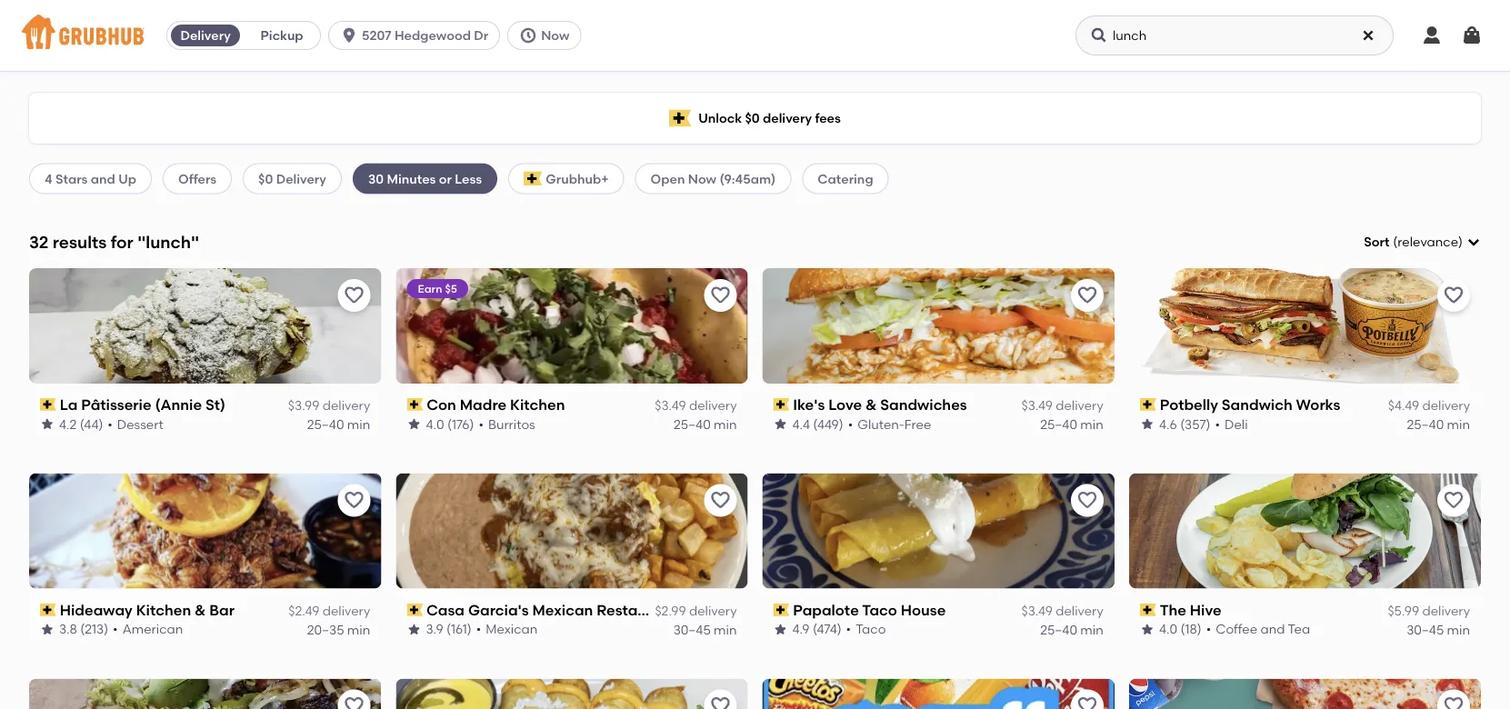 Task type: locate. For each thing, give the bounding box(es) containing it.
star icon image left 3.8
[[40, 622, 55, 637]]

and left up
[[91, 171, 115, 186]]

taqueria arandas 2 logo image
[[29, 679, 381, 709]]

• down love at the bottom right of the page
[[848, 416, 853, 432]]

1 vertical spatial and
[[1260, 622, 1285, 637]]

taco up • taco
[[862, 601, 897, 619]]

subscription pass image left hideaway at the left of the page
[[40, 604, 56, 616]]

25–40 for papalote taco house
[[1040, 622, 1078, 637]]

7-eleven logo image
[[1129, 679, 1481, 709]]

$4.49
[[1388, 398, 1419, 413]]

2 30–45 from the left
[[1407, 622, 1444, 637]]

papalote taco house logo image
[[762, 473, 1115, 589]]

1 vertical spatial $0
[[258, 171, 273, 186]]

min left 4.6
[[1081, 416, 1104, 432]]

(449)
[[813, 416, 844, 432]]

5207 hedgewood dr button
[[328, 21, 508, 50]]

$0 right unlock
[[745, 110, 760, 126]]

svg image inside now button
[[519, 26, 538, 45]]

min
[[347, 416, 370, 432], [714, 416, 737, 432], [1081, 416, 1104, 432], [1447, 416, 1470, 432], [347, 622, 370, 637], [714, 622, 737, 637], [1081, 622, 1104, 637], [1447, 622, 1470, 637]]

0 horizontal spatial kitchen
[[136, 601, 191, 619]]

fees
[[815, 110, 841, 126]]

$2.99 delivery
[[655, 603, 737, 619]]

• right the (18)
[[1206, 622, 1211, 637]]

subscription pass image left casa
[[407, 604, 423, 616]]

star icon image left 4.6
[[1140, 417, 1155, 431]]

dr
[[474, 28, 488, 43]]

subscription pass image left ike's
[[773, 398, 789, 411]]

0 vertical spatial delivery
[[180, 28, 231, 43]]

1 horizontal spatial delivery
[[276, 171, 326, 186]]

0 horizontal spatial grubhub plus flag logo image
[[524, 171, 542, 186]]

1 horizontal spatial subscription pass image
[[407, 604, 423, 616]]

star icon image left 4.2
[[40, 417, 55, 431]]

save this restaurant image for casa garcia's mexican restaurant
[[710, 490, 732, 512]]

30–45 min for casa garcia's mexican restaurant
[[673, 622, 737, 637]]

offers
[[178, 171, 217, 186]]

delivery inside button
[[180, 28, 231, 43]]

subscription pass image left la on the left bottom of the page
[[40, 398, 56, 411]]

star icon image
[[40, 417, 55, 431], [407, 417, 421, 431], [773, 417, 788, 431], [1140, 417, 1155, 431], [40, 622, 55, 637], [407, 622, 421, 637], [773, 622, 788, 637], [1140, 622, 1155, 637]]

•
[[108, 416, 113, 432], [478, 416, 483, 432], [848, 416, 853, 432], [1215, 416, 1220, 432], [113, 622, 118, 637], [476, 622, 481, 637], [846, 622, 851, 637], [1206, 622, 1211, 637]]

4.2 (44)
[[59, 416, 103, 432]]

sandwich
[[1222, 396, 1293, 414]]

1 30–45 from the left
[[673, 622, 711, 637]]

deli
[[1225, 416, 1248, 432]]

star icon image left the 4.4
[[773, 417, 788, 431]]

min right 20–35
[[347, 622, 370, 637]]

4 stars and up
[[45, 171, 136, 186]]

star icon image for the hive
[[1140, 622, 1155, 637]]

sort ( relevance )
[[1364, 234, 1463, 250]]

subscription pass image
[[407, 398, 423, 411], [773, 398, 789, 411], [1140, 398, 1156, 411], [40, 604, 56, 616], [773, 604, 789, 616]]

min for hideaway kitchen & bar
[[347, 622, 370, 637]]

&
[[866, 396, 877, 414], [195, 601, 206, 619]]

la pâtisserie (annie st)
[[60, 396, 226, 414]]

open
[[651, 171, 685, 186]]

• american
[[113, 622, 183, 637]]

la pâtisserie (annie st) logo image
[[29, 268, 381, 384]]

subscription pass image left the
[[1140, 604, 1156, 616]]

4.0 for the hive
[[1159, 622, 1177, 637]]

1 vertical spatial kitchen
[[136, 601, 191, 619]]

the
[[1160, 601, 1186, 619]]

1 vertical spatial now
[[688, 171, 717, 186]]

• gluten-free
[[848, 416, 931, 432]]

min left the 4.4
[[714, 416, 737, 432]]

delivery for papalote taco house
[[1056, 603, 1104, 619]]

• right (44)
[[108, 416, 113, 432]]

none field containing sort
[[1364, 233, 1481, 251]]

0 vertical spatial grubhub plus flag logo image
[[669, 110, 691, 127]]

subscription pass image
[[40, 398, 56, 411], [407, 604, 423, 616], [1140, 604, 1156, 616]]

1 30–45 min from the left
[[673, 622, 737, 637]]

1 horizontal spatial now
[[688, 171, 717, 186]]

star icon image left 4.0 (176)
[[407, 417, 421, 431]]

30–45
[[673, 622, 711, 637], [1407, 622, 1444, 637]]

1 vertical spatial delivery
[[276, 171, 326, 186]]

25–40 min for potbelly sandwich works
[[1407, 416, 1470, 432]]

min left "4.0 (18)"
[[1081, 622, 1104, 637]]

la
[[60, 396, 78, 414]]

delivery
[[763, 110, 812, 126], [323, 398, 370, 413], [689, 398, 737, 413], [1056, 398, 1104, 413], [1423, 398, 1470, 413], [323, 603, 370, 619], [689, 603, 737, 619], [1056, 603, 1104, 619], [1423, 603, 1470, 619]]

1 horizontal spatial &
[[866, 396, 877, 414]]

and for up
[[91, 171, 115, 186]]

0 horizontal spatial now
[[541, 28, 570, 43]]

star icon image for potbelly sandwich works
[[1140, 417, 1155, 431]]

& left bar
[[195, 601, 206, 619]]

taco for papalote
[[862, 601, 897, 619]]

• left deli
[[1215, 416, 1220, 432]]

svg image
[[1421, 25, 1443, 46], [340, 26, 358, 45], [1361, 28, 1376, 43], [1467, 235, 1481, 249]]

results
[[53, 232, 107, 252]]

delivery for ike's love & sandwiches
[[1056, 398, 1104, 413]]

(44)
[[80, 416, 103, 432]]

delivery for the hive
[[1423, 603, 1470, 619]]

save this restaurant image
[[710, 284, 732, 306], [1076, 284, 1098, 306], [1443, 284, 1465, 306], [1443, 490, 1465, 512], [710, 695, 732, 709], [1443, 695, 1465, 709]]

star icon image left 4.9
[[773, 622, 788, 637]]

• down madre
[[478, 416, 483, 432]]

grubhub plus flag logo image left grubhub+
[[524, 171, 542, 186]]

and left tea
[[1260, 622, 1285, 637]]

• right (474)
[[846, 622, 851, 637]]

star icon image for hideaway kitchen & bar
[[40, 622, 55, 637]]

delivery left '30'
[[276, 171, 326, 186]]

min for la pâtisserie (annie st)
[[347, 416, 370, 432]]

kitchen
[[510, 396, 565, 414], [136, 601, 191, 619]]

4.6 (357)
[[1159, 416, 1211, 432]]

30–45 min down $2.99 delivery on the left of page
[[673, 622, 737, 637]]

casa
[[426, 601, 465, 619]]

save this restaurant image for papalote taco house
[[1076, 490, 1098, 512]]

25–40 min for la pâtisserie (annie st)
[[307, 416, 370, 432]]

delivery
[[180, 28, 231, 43], [276, 171, 326, 186]]

1 horizontal spatial 30–45
[[1407, 622, 1444, 637]]

2 30–45 min from the left
[[1407, 622, 1470, 637]]

25–40 min
[[307, 416, 370, 432], [674, 416, 737, 432], [1040, 416, 1104, 432], [1407, 416, 1470, 432], [1040, 622, 1104, 637]]

2 horizontal spatial subscription pass image
[[1140, 604, 1156, 616]]

& up gluten-
[[866, 396, 877, 414]]

25–40 for con madre kitchen
[[674, 416, 711, 432]]

save this restaurant button
[[338, 279, 370, 312], [704, 279, 737, 312], [1071, 279, 1104, 312], [1438, 279, 1470, 312], [338, 484, 370, 517], [704, 484, 737, 517], [1071, 484, 1104, 517], [1438, 484, 1470, 517], [338, 690, 370, 709], [704, 690, 737, 709], [1071, 690, 1104, 709], [1438, 690, 1470, 709]]

3.9 (161)
[[426, 622, 471, 637]]

1 vertical spatial 4.0
[[1159, 622, 1177, 637]]

0 vertical spatial taco
[[862, 601, 897, 619]]

save this restaurant image for the hive logo
[[1443, 490, 1465, 512]]

save this restaurant image for hideaway kitchen & bar
[[343, 490, 365, 512]]

(213)
[[80, 622, 108, 637]]

kitchen up burritos
[[510, 396, 565, 414]]

kitchen up 'american'
[[136, 601, 191, 619]]

4.4 (449)
[[792, 416, 844, 432]]

30–45 down $5.99 delivery
[[1407, 622, 1444, 637]]

0 horizontal spatial 4.0
[[426, 416, 444, 432]]

0 horizontal spatial delivery
[[180, 28, 231, 43]]

(9:45am)
[[720, 171, 776, 186]]

3.8 (213)
[[59, 622, 108, 637]]

mexican
[[532, 601, 593, 619], [486, 622, 537, 637]]

4.4
[[792, 416, 810, 432]]

• right (213)
[[113, 622, 118, 637]]

taco
[[862, 601, 897, 619], [856, 622, 886, 637]]

30–45 min
[[673, 622, 737, 637], [1407, 622, 1470, 637]]

con madre kitchen logo image
[[396, 268, 748, 384]]

subscription pass image left potbelly on the right of page
[[1140, 398, 1156, 411]]

now right open
[[688, 171, 717, 186]]

subscription pass image for potbelly sandwich works
[[1140, 398, 1156, 411]]

30–45 min down $5.99 delivery
[[1407, 622, 1470, 637]]

svg image
[[1461, 25, 1483, 46], [519, 26, 538, 45], [1090, 26, 1108, 45]]

min down $3.99 delivery
[[347, 416, 370, 432]]

4.0 for con madre kitchen
[[426, 416, 444, 432]]

grubhub plus flag logo image left unlock
[[669, 110, 691, 127]]

1 horizontal spatial 30–45 min
[[1407, 622, 1470, 637]]

subscription pass image for casa garcia's mexican restaurant
[[407, 604, 423, 616]]

star icon image for con madre kitchen
[[407, 417, 421, 431]]

svg image inside 5207 hedgewood dr button
[[340, 26, 358, 45]]

less
[[455, 171, 482, 186]]

subscription pass image for la pâtisserie (annie st)
[[40, 398, 56, 411]]

4
[[45, 171, 52, 186]]

0 vertical spatial kitchen
[[510, 396, 565, 414]]

potbelly
[[1160, 396, 1218, 414]]

tea
[[1288, 622, 1310, 637]]

1 horizontal spatial and
[[1260, 622, 1285, 637]]

• for madre
[[478, 416, 483, 432]]

save this restaurant button for taqueria arandas 2 logo in the bottom of the page
[[338, 690, 370, 709]]

hideaway kitchen & bar
[[60, 601, 235, 619]]

now right dr
[[541, 28, 570, 43]]

gopuff - convenience, alcohol, & more logo image
[[763, 679, 1114, 709]]

earn $5
[[418, 282, 457, 295]]

30–45 down $2.99 delivery on the left of page
[[673, 622, 711, 637]]

min down $4.49 delivery
[[1447, 416, 1470, 432]]

grubhub plus flag logo image for grubhub+
[[524, 171, 542, 186]]

4.0 down the
[[1159, 622, 1177, 637]]

subscription pass image left papalote
[[773, 604, 789, 616]]

(161)
[[446, 622, 471, 637]]

taco down papalote taco house
[[856, 622, 886, 637]]

0 horizontal spatial svg image
[[519, 26, 538, 45]]

$0 right offers
[[258, 171, 273, 186]]

• for kitchen
[[113, 622, 118, 637]]

$3.49 delivery for ike's love & sandwiches
[[1022, 398, 1104, 413]]

0 horizontal spatial subscription pass image
[[40, 398, 56, 411]]

subscription pass image left con
[[407, 398, 423, 411]]

garcia's
[[468, 601, 529, 619]]

0 horizontal spatial 30–45
[[673, 622, 711, 637]]

0 horizontal spatial and
[[91, 171, 115, 186]]

min down $2.99 delivery on the left of page
[[714, 622, 737, 637]]

4.0 (176)
[[426, 416, 474, 432]]

bar
[[209, 601, 235, 619]]

32
[[29, 232, 49, 252]]

star icon image left 3.9
[[407, 622, 421, 637]]

(176)
[[447, 416, 474, 432]]

ike's love & sandwiches logo image
[[762, 268, 1115, 384]]

0 vertical spatial &
[[866, 396, 877, 414]]

1 horizontal spatial kitchen
[[510, 396, 565, 414]]

"lunch"
[[137, 232, 199, 252]]

pickup
[[261, 28, 303, 43]]

1 horizontal spatial 4.0
[[1159, 622, 1177, 637]]

4.0 (18)
[[1159, 622, 1202, 637]]

free
[[905, 416, 931, 432]]

hedgewood
[[395, 28, 471, 43]]

• mexican
[[476, 622, 537, 637]]

min for potbelly sandwich works
[[1447, 416, 1470, 432]]

mexican down 'garcia's'
[[486, 622, 537, 637]]

0 vertical spatial now
[[541, 28, 570, 43]]

1 horizontal spatial grubhub plus flag logo image
[[669, 110, 691, 127]]

5207
[[362, 28, 392, 43]]

25–40
[[307, 416, 344, 432], [674, 416, 711, 432], [1040, 416, 1078, 432], [1407, 416, 1444, 432], [1040, 622, 1078, 637]]

subscription pass image for con madre kitchen
[[407, 398, 423, 411]]

papalote
[[793, 601, 859, 619]]

1 horizontal spatial $0
[[745, 110, 760, 126]]

1 vertical spatial &
[[195, 601, 206, 619]]

now
[[541, 28, 570, 43], [688, 171, 717, 186]]

25–40 for ike's love & sandwiches
[[1040, 416, 1078, 432]]

min for ike's love & sandwiches
[[1081, 416, 1104, 432]]

0 horizontal spatial $0
[[258, 171, 273, 186]]

svg image inside field
[[1467, 235, 1481, 249]]

and
[[91, 171, 115, 186], [1260, 622, 1285, 637]]

1 vertical spatial grubhub plus flag logo image
[[524, 171, 542, 186]]

save this restaurant button for papalote taco house logo
[[1071, 484, 1104, 517]]

grubhub plus flag logo image
[[669, 110, 691, 127], [524, 171, 542, 186]]

save this restaurant button for 'potbelly sandwich works logo'
[[1438, 279, 1470, 312]]

0 horizontal spatial &
[[195, 601, 206, 619]]

save this restaurant image
[[343, 284, 365, 306], [343, 490, 365, 512], [710, 490, 732, 512], [1076, 490, 1098, 512], [343, 695, 365, 709], [1076, 695, 1098, 709]]

0 vertical spatial 4.0
[[426, 416, 444, 432]]

delivery for hideaway kitchen & bar
[[323, 603, 370, 619]]

4.0 down con
[[426, 416, 444, 432]]

subscription pass image for the hive
[[1140, 604, 1156, 616]]

30–45 for casa garcia's mexican restaurant
[[673, 622, 711, 637]]

None field
[[1364, 233, 1481, 251]]

0 vertical spatial and
[[91, 171, 115, 186]]

min down $5.99 delivery
[[1447, 622, 1470, 637]]

$3.49 delivery
[[655, 398, 737, 413], [1022, 398, 1104, 413], [1022, 603, 1104, 619]]

0 horizontal spatial 30–45 min
[[673, 622, 737, 637]]

• right (161)
[[476, 622, 481, 637]]

delivery left the pickup button
[[180, 28, 231, 43]]

mexican up • mexican
[[532, 601, 593, 619]]

subscription pass image for ike's love & sandwiches
[[773, 398, 789, 411]]

1 vertical spatial taco
[[856, 622, 886, 637]]

save this restaurant button for the hive logo
[[1438, 484, 1470, 517]]

star icon image left "4.0 (18)"
[[1140, 622, 1155, 637]]

30–45 for the hive
[[1407, 622, 1444, 637]]



Task type: describe. For each thing, give the bounding box(es) containing it.
for
[[111, 232, 133, 252]]

0 vertical spatial mexican
[[532, 601, 593, 619]]

star icon image for casa garcia's mexican restaurant
[[407, 622, 421, 637]]

relevance
[[1398, 234, 1459, 250]]

save this restaurant button for 7-eleven logo in the bottom of the page
[[1438, 690, 1470, 709]]

Search for food, convenience, alcohol... search field
[[1076, 15, 1394, 55]]

• for hive
[[1206, 622, 1211, 637]]

save this restaurant button for 'la pâtisserie (annie st) logo'
[[338, 279, 370, 312]]

grubhub+
[[546, 171, 609, 186]]

up
[[118, 171, 136, 186]]

(
[[1393, 234, 1398, 250]]

delivery for la pâtisserie (annie st)
[[323, 398, 370, 413]]

hideaway
[[60, 601, 133, 619]]

dessert
[[117, 416, 163, 432]]

1 vertical spatial mexican
[[486, 622, 537, 637]]

(annie
[[155, 396, 202, 414]]

min for con madre kitchen
[[714, 416, 737, 432]]

)
[[1459, 234, 1463, 250]]

& for sandwiches
[[866, 396, 877, 414]]

potbelly sandwich works logo image
[[1129, 268, 1481, 384]]

• for pâtisserie
[[108, 416, 113, 432]]

25–40 min for papalote taco house
[[1040, 622, 1104, 637]]

ike's
[[793, 396, 825, 414]]

and for tea
[[1260, 622, 1285, 637]]

min for casa garcia's mexican restaurant
[[714, 622, 737, 637]]

or
[[439, 171, 452, 186]]

$3.49 delivery for con madre kitchen
[[655, 398, 737, 413]]

$3.49 for papalote taco house
[[1022, 603, 1053, 619]]

$5.99
[[1388, 603, 1419, 619]]

5207 hedgewood dr
[[362, 28, 488, 43]]

$3.49 for con madre kitchen
[[655, 398, 686, 413]]

save this restaurant button for 'ike's love & sandwiches logo'
[[1071, 279, 1104, 312]]

save this restaurant button for the gopuff - convenience, alcohol, & more logo
[[1071, 690, 1104, 709]]

min for the hive
[[1447, 622, 1470, 637]]

minutes
[[387, 171, 436, 186]]

delivery for potbelly sandwich works
[[1423, 398, 1470, 413]]

$2.49 delivery
[[289, 603, 370, 619]]

unlock
[[698, 110, 742, 126]]

madre
[[460, 396, 506, 414]]

la playa logo image
[[396, 679, 748, 709]]

25–40 for potbelly sandwich works
[[1407, 416, 1444, 432]]

burritos
[[488, 416, 535, 432]]

papalote taco house
[[793, 601, 946, 619]]

2 horizontal spatial svg image
[[1461, 25, 1483, 46]]

st)
[[205, 396, 226, 414]]

min for papalote taco house
[[1081, 622, 1104, 637]]

$3.99
[[288, 398, 319, 413]]

the hive
[[1160, 601, 1222, 619]]

$5
[[445, 282, 457, 295]]

0 vertical spatial $0
[[745, 110, 760, 126]]

gluten-
[[858, 416, 905, 432]]

now inside button
[[541, 28, 570, 43]]

3.8
[[59, 622, 77, 637]]

• for taco
[[846, 622, 851, 637]]

delivery button
[[167, 21, 244, 50]]

(357)
[[1180, 416, 1211, 432]]

save this restaurant image for 'ike's love & sandwiches logo'
[[1076, 284, 1098, 306]]

catering
[[818, 171, 873, 186]]

25–40 min for ike's love & sandwiches
[[1040, 416, 1104, 432]]

now button
[[508, 21, 589, 50]]

ike's love & sandwiches
[[793, 396, 967, 414]]

star icon image for ike's love & sandwiches
[[773, 417, 788, 431]]

• for sandwich
[[1215, 416, 1220, 432]]

$5.99 delivery
[[1388, 603, 1470, 619]]

save this restaurant image for la pâtisserie (annie st)
[[343, 284, 365, 306]]

$3.49 delivery for papalote taco house
[[1022, 603, 1104, 619]]

save this restaurant button for la playa logo
[[704, 690, 737, 709]]

$3.49 for ike's love & sandwiches
[[1022, 398, 1053, 413]]

20–35
[[307, 622, 344, 637]]

unlock $0 delivery fees
[[698, 110, 841, 126]]

• deli
[[1215, 416, 1248, 432]]

stars
[[55, 171, 88, 186]]

• for love
[[848, 416, 853, 432]]

taco for •
[[856, 622, 886, 637]]

$2.99
[[655, 603, 686, 619]]

grubhub plus flag logo image for unlock $0 delivery fees
[[669, 110, 691, 127]]

open now (9:45am)
[[651, 171, 776, 186]]

star icon image for la pâtisserie (annie st)
[[40, 417, 55, 431]]

main navigation navigation
[[0, 0, 1510, 71]]

• burritos
[[478, 416, 535, 432]]

house
[[901, 601, 946, 619]]

30
[[368, 171, 384, 186]]

• taco
[[846, 622, 886, 637]]

4.2
[[59, 416, 77, 432]]

the hive logo image
[[1129, 473, 1481, 589]]

$3.99 delivery
[[288, 398, 370, 413]]

casa garcia's mexican restaurant logo image
[[396, 473, 748, 589]]

pâtisserie
[[81, 396, 151, 414]]

$4.49 delivery
[[1388, 398, 1470, 413]]

4.9 (474)
[[792, 622, 842, 637]]

$0 delivery
[[258, 171, 326, 186]]

subscription pass image for papalote taco house
[[773, 604, 789, 616]]

• dessert
[[108, 416, 163, 432]]

pickup button
[[244, 21, 320, 50]]

delivery for con madre kitchen
[[689, 398, 737, 413]]

30 minutes or less
[[368, 171, 482, 186]]

sort
[[1364, 234, 1390, 250]]

coffee
[[1216, 622, 1257, 637]]

save this restaurant image for 'potbelly sandwich works logo'
[[1443, 284, 1465, 306]]

32 results for "lunch"
[[29, 232, 199, 252]]

save this restaurant image for la playa logo
[[710, 695, 732, 709]]

3.9
[[426, 622, 443, 637]]

delivery for casa garcia's mexican restaurant
[[689, 603, 737, 619]]

(18)
[[1180, 622, 1202, 637]]

• coffee and tea
[[1206, 622, 1310, 637]]

con
[[426, 396, 456, 414]]

love
[[828, 396, 862, 414]]

1 horizontal spatial svg image
[[1090, 26, 1108, 45]]

hideaway kitchen & bar logo image
[[29, 473, 381, 589]]

casa garcia's mexican restaurant
[[426, 601, 676, 619]]

sandwiches
[[880, 396, 967, 414]]

save this restaurant button for hideaway kitchen & bar logo
[[338, 484, 370, 517]]

hive
[[1190, 601, 1222, 619]]

american
[[122, 622, 183, 637]]

potbelly sandwich works
[[1160, 396, 1340, 414]]

& for bar
[[195, 601, 206, 619]]

25–40 min for con madre kitchen
[[674, 416, 737, 432]]

25–40 for la pâtisserie (annie st)
[[307, 416, 344, 432]]

subscription pass image for hideaway kitchen & bar
[[40, 604, 56, 616]]

4.9
[[792, 622, 810, 637]]

• for garcia's
[[476, 622, 481, 637]]

(474)
[[813, 622, 842, 637]]

save this restaurant button for casa garcia's mexican restaurant logo at bottom
[[704, 484, 737, 517]]

30–45 min for the hive
[[1407, 622, 1470, 637]]

$2.49
[[289, 603, 319, 619]]

star icon image for papalote taco house
[[773, 622, 788, 637]]

save this restaurant image for 7-eleven logo in the bottom of the page
[[1443, 695, 1465, 709]]

4.6
[[1159, 416, 1177, 432]]



Task type: vqa. For each thing, say whether or not it's contained in the screenshot.
32 in the top left of the page
yes



